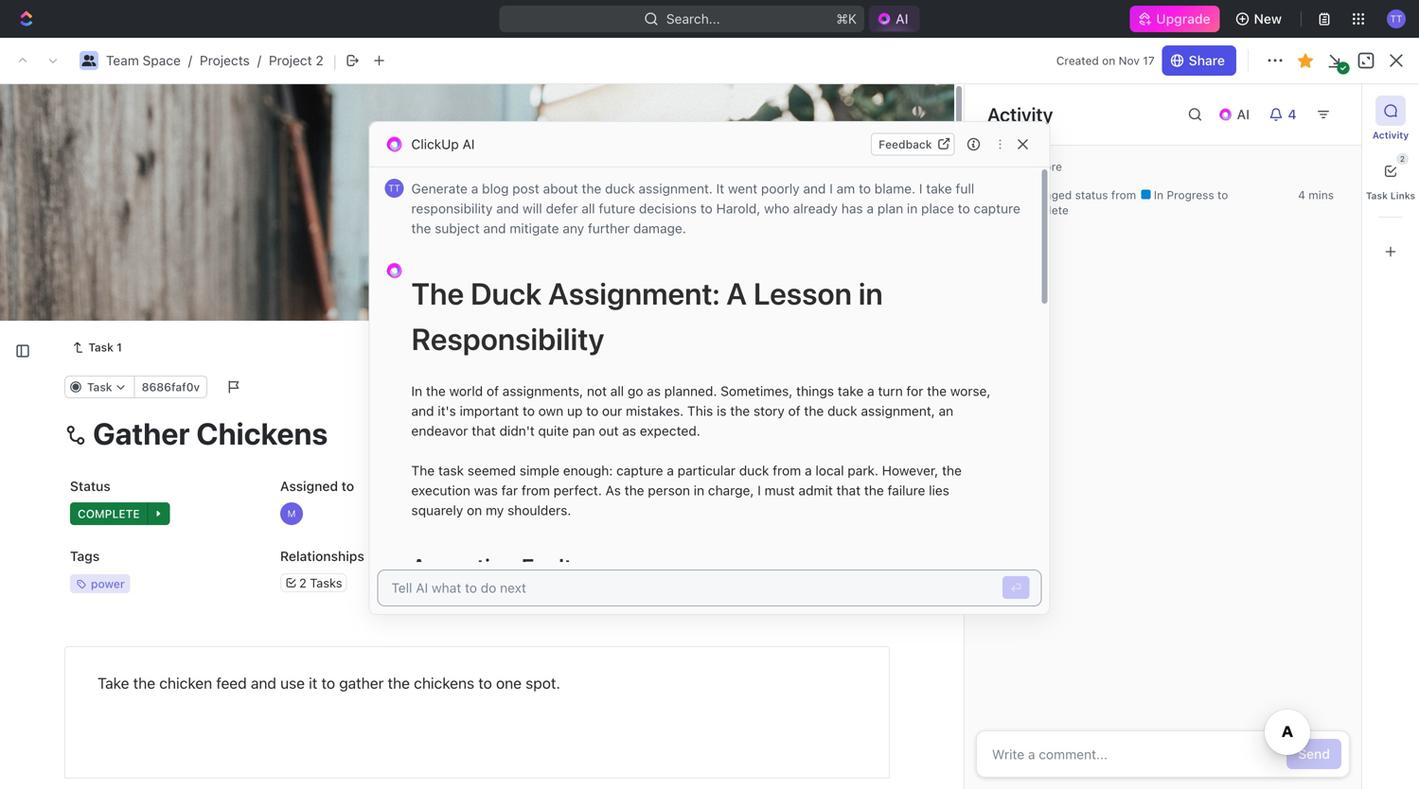 Task type: describe. For each thing, give the bounding box(es) containing it.
went
[[728, 181, 758, 197]]

to right am
[[859, 181, 871, 197]]

task links
[[1366, 190, 1416, 201]]

created on nov 17
[[1057, 54, 1155, 67]]

table link
[[571, 170, 608, 197]]

1 vertical spatial of
[[788, 403, 801, 419]]

invite
[[45, 763, 78, 779]]

2 share button from the left
[[1180, 45, 1239, 76]]

links
[[1391, 190, 1416, 201]]

1 horizontal spatial task 1
[[382, 330, 420, 345]]

any
[[563, 221, 584, 236]]

the right gather
[[388, 675, 410, 693]]

docs link
[[8, 156, 275, 187]]

inbox link
[[8, 124, 275, 154]]

will
[[523, 201, 542, 216]]

task
[[438, 463, 464, 479]]

1 horizontal spatial add task
[[511, 268, 561, 282]]

due
[[491, 479, 516, 495]]

duck inside in the world of assignments, not all go as planned. sometimes, things take a turn for the worse, and it's important to own up to our mistakes. this is the story of the duck assignment, an endeavor that didn't quite pan out as expected.
[[828, 403, 858, 419]]

2 / from the left
[[257, 53, 261, 68]]

2 inside team space / projects / project 2 |
[[316, 53, 324, 68]]

status
[[1075, 188, 1108, 202]]

0 horizontal spatial task 1
[[88, 341, 122, 354]]

feedback button
[[871, 133, 955, 156]]

gantt link
[[639, 170, 678, 197]]

lies
[[929, 483, 950, 499]]

blame.
[[875, 181, 916, 197]]

1 horizontal spatial as
[[647, 384, 661, 399]]

new
[[1254, 11, 1282, 27]]

in inside 'the task seemed simple enough: capture a particular duck from a local park. however, the execution was far from perfect. as the person in charge, i must admit that the failure lies squarely on my shoulders.'
[[694, 483, 705, 499]]

2 horizontal spatial space
[[355, 53, 393, 68]]

8686faf0v button
[[134, 376, 208, 399]]

team inside team space / projects / project 2 |
[[106, 53, 139, 68]]

has
[[842, 201, 863, 216]]

2 horizontal spatial i
[[919, 181, 923, 197]]

project inside team space / projects / project 2 |
[[269, 53, 312, 68]]

17
[[1143, 54, 1155, 67]]

person
[[648, 483, 690, 499]]

2 share from the left
[[1191, 53, 1228, 68]]

dashboards
[[45, 196, 119, 211]]

2 vertical spatial add task
[[382, 396, 438, 412]]

to left harold,
[[701, 201, 713, 216]]

2 horizontal spatial add
[[1283, 122, 1308, 137]]

on inside 'the task seemed simple enough: capture a particular duck from a local park. however, the execution was far from perfect. as the person in charge, i must admit that the failure lies squarely on my shoulders.'
[[467, 503, 482, 518]]

important
[[460, 403, 519, 419]]

4
[[1299, 188, 1306, 202]]

take inside in the world of assignments, not all go as planned. sometimes, things take a turn for the worse, and it's important to own up to our mistakes. this is the story of the duck assignment, an endeavor that didn't quite pan out as expected.
[[838, 384, 864, 399]]

team inside 'sidebar' navigation
[[45, 369, 78, 384]]

up
[[567, 403, 583, 419]]

1 share from the left
[[1189, 53, 1225, 68]]

out
[[599, 423, 619, 439]]

to down to do
[[342, 479, 354, 495]]

1 share button from the left
[[1163, 45, 1237, 76]]

time
[[739, 479, 770, 495]]

assignments,
[[503, 384, 583, 399]]

it
[[309, 675, 318, 693]]

favorites
[[15, 276, 65, 289]]

space inside team space / projects / project 2 |
[[143, 53, 181, 68]]

1 / from the left
[[188, 53, 192, 68]]

am
[[837, 181, 855, 197]]

i inside 'the task seemed simple enough: capture a particular duck from a local park. however, the execution was far from perfect. as the person in charge, i must admit that the failure lies squarely on my shoulders.'
[[758, 483, 761, 499]]

not
[[587, 384, 607, 399]]

in down the board link
[[353, 268, 365, 282]]

tree inside 'sidebar' navigation
[[8, 330, 275, 585]]

perfect.
[[554, 483, 602, 499]]

a up person
[[667, 463, 674, 479]]

further
[[588, 221, 630, 236]]

particular
[[678, 463, 736, 479]]

tasks
[[310, 576, 342, 591]]

the down the park.
[[865, 483, 884, 499]]

upgrade link
[[1130, 6, 1220, 32]]

spot.
[[526, 675, 560, 693]]

use
[[280, 675, 305, 693]]

0 vertical spatial add task button
[[1271, 115, 1351, 145]]

2 vertical spatial from
[[522, 483, 550, 499]]

the left subject in the left top of the page
[[411, 221, 431, 236]]

expected.
[[640, 423, 701, 439]]

spaces
[[15, 308, 55, 321]]

capture inside 'the task seemed simple enough: capture a particular duck from a local park. however, the execution was far from perfect. as the person in charge, i must admit that the failure lies squarely on my shoulders.'
[[617, 463, 663, 479]]

Tell AI what to do next text field
[[392, 579, 990, 599]]

decisions
[[639, 201, 697, 216]]

changed status from
[[1023, 188, 1140, 202]]

take inside generate a blog post about the duck assignment. it went poorly and i am to blame. i take full responsibility and will defer all future decisions to harold, who already has a plan in place to capture the subject and mitigate any further damage.
[[926, 181, 952, 197]]

tags
[[70, 549, 100, 565]]

docs
[[45, 163, 77, 179]]

feedback
[[879, 138, 932, 151]]

track
[[701, 479, 736, 495]]

accepting fault
[[411, 554, 572, 581]]

subject
[[435, 221, 480, 236]]

simple
[[520, 463, 560, 479]]

capture inside generate a blog post about the duck assignment. it went poorly and i am to blame. i take full responsibility and will defer all future decisions to harold, who already has a plan in place to capture the subject and mitigate any further damage.
[[974, 201, 1021, 216]]

2 inside button
[[1400, 155, 1405, 163]]

customize button
[[1234, 170, 1331, 197]]

2 horizontal spatial team
[[318, 53, 351, 68]]

team space / projects / project 2 |
[[106, 51, 337, 70]]

calendar
[[483, 176, 539, 191]]

dashboards link
[[8, 188, 275, 219]]

automations button
[[1248, 46, 1346, 75]]

project 2
[[329, 113, 441, 144]]

3
[[411, 449, 418, 463]]

the up lies
[[942, 463, 962, 479]]

2 button
[[1376, 153, 1409, 187]]

2 left the ai
[[419, 113, 435, 144]]

take
[[98, 675, 129, 693]]

the down things
[[804, 403, 824, 419]]

the duck assignment: a lesson in responsibility
[[411, 276, 890, 357]]

to right it
[[322, 675, 335, 693]]

far
[[502, 483, 518, 499]]

go
[[628, 384, 643, 399]]

1 horizontal spatial add task button
[[488, 264, 568, 286]]

defer
[[546, 201, 578, 216]]

things
[[797, 384, 834, 399]]

team space inside "link"
[[45, 369, 120, 384]]

clickup
[[411, 136, 459, 152]]

2 horizontal spatial add task
[[1283, 122, 1340, 137]]

the right as
[[625, 483, 645, 499]]

assigned
[[280, 479, 338, 495]]

inbox
[[45, 131, 79, 147]]

in inside 'the duck assignment: a lesson in responsibility'
[[859, 276, 883, 312]]

fault
[[522, 554, 572, 581]]

search...
[[667, 11, 720, 27]]

relationships
[[280, 549, 364, 565]]

the for the task seemed simple enough: capture a particular duck from a local park. however, the execution was far from perfect. as the person in charge, i must admit that the failure lies squarely on my shoulders.
[[411, 463, 435, 479]]

0 horizontal spatial 1
[[117, 341, 122, 354]]

to right up
[[586, 403, 599, 419]]

2 left tasks
[[299, 576, 307, 591]]

planned.
[[665, 384, 717, 399]]

⏎ button
[[1003, 577, 1030, 599]]

home
[[45, 99, 82, 115]]

task inside tab list
[[1366, 190, 1388, 201]]

the right take
[[133, 675, 155, 693]]

duck inside generate a blog post about the duck assignment. it went poorly and i am to blame. i take full responsibility and will defer all future decisions to harold, who already has a plan in place to capture the subject and mitigate any further damage.
[[605, 181, 635, 197]]

activity inside task sidebar content section
[[988, 103, 1053, 125]]



Task type: locate. For each thing, give the bounding box(es) containing it.
task sidebar content section
[[964, 84, 1362, 790]]

1 horizontal spatial from
[[773, 463, 801, 479]]

team space
[[318, 53, 393, 68], [45, 369, 120, 384]]

0 vertical spatial projects link
[[200, 53, 250, 68]]

2 horizontal spatial duck
[[828, 403, 858, 419]]

1 vertical spatial projects link
[[57, 394, 222, 424]]

assigned to
[[280, 479, 354, 495]]

generate
[[411, 181, 468, 197]]

as
[[647, 384, 661, 399], [622, 423, 636, 439]]

user group image up home link at the top
[[82, 55, 96, 66]]

track time
[[701, 479, 770, 495]]

in right plan
[[907, 201, 918, 216]]

0 vertical spatial capture
[[974, 201, 1021, 216]]

2 vertical spatial duck
[[739, 463, 769, 479]]

search button
[[1095, 170, 1169, 197]]

mistakes.
[[626, 403, 684, 419]]

the right is
[[730, 403, 750, 419]]

as right go
[[647, 384, 661, 399]]

0 horizontal spatial space
[[82, 369, 120, 384]]

tree containing team space
[[8, 330, 275, 585]]

1 vertical spatial on
[[467, 503, 482, 518]]

space inside 'sidebar' navigation
[[82, 369, 120, 384]]

add task
[[1283, 122, 1340, 137], [511, 268, 561, 282], [382, 396, 438, 412]]

full
[[956, 181, 975, 197]]

1 horizontal spatial progress
[[1167, 188, 1215, 202]]

0 vertical spatial projects
[[200, 53, 250, 68]]

project left '|'
[[269, 53, 312, 68]]

home link
[[8, 92, 275, 122]]

progress right search
[[1167, 188, 1215, 202]]

gather
[[339, 675, 384, 693]]

team space up project 2
[[318, 53, 393, 68]]

all left go
[[611, 384, 624, 399]]

0 horizontal spatial i
[[758, 483, 761, 499]]

the up an
[[927, 384, 947, 399]]

that down the park.
[[837, 483, 861, 499]]

1 horizontal spatial i
[[830, 181, 833, 197]]

progress down the responsibility
[[368, 268, 430, 282]]

0 vertical spatial activity
[[988, 103, 1053, 125]]

0 vertical spatial in progress
[[1151, 188, 1218, 202]]

0 horizontal spatial capture
[[617, 463, 663, 479]]

0 horizontal spatial add task button
[[373, 393, 445, 415]]

task 1 link down favorites button
[[64, 336, 130, 359]]

0 horizontal spatial duck
[[605, 181, 635, 197]]

team space down spaces
[[45, 369, 120, 384]]

1 horizontal spatial duck
[[739, 463, 769, 479]]

harold,
[[716, 201, 761, 216]]

activity inside task sidebar navigation tab list
[[1373, 130, 1409, 141]]

1 vertical spatial all
[[611, 384, 624, 399]]

in left the "hide" "dropdown button"
[[1154, 188, 1164, 202]]

on left nov
[[1102, 54, 1116, 67]]

plan
[[878, 201, 904, 216]]

0 vertical spatial from
[[1112, 188, 1137, 202]]

the down subject in the left top of the page
[[411, 276, 464, 312]]

0 horizontal spatial all
[[582, 201, 595, 216]]

duck up future
[[605, 181, 635, 197]]

board link
[[349, 170, 390, 197]]

0 vertical spatial of
[[487, 384, 499, 399]]

in right lesson
[[859, 276, 883, 312]]

0 vertical spatial team space
[[318, 53, 393, 68]]

team up home link at the top
[[106, 53, 139, 68]]

activity up changed
[[988, 103, 1053, 125]]

add up customize
[[1283, 122, 1308, 137]]

a right has
[[867, 201, 874, 216]]

1 vertical spatial that
[[837, 483, 861, 499]]

project
[[269, 53, 312, 68], [329, 113, 414, 144]]

from inside task sidebar content section
[[1112, 188, 1137, 202]]

that down "important"
[[472, 423, 496, 439]]

1 vertical spatial in progress
[[353, 268, 430, 282]]

post
[[513, 181, 540, 197]]

tt
[[388, 183, 401, 194]]

1 horizontal spatial 1
[[414, 330, 420, 345]]

0 horizontal spatial from
[[522, 483, 550, 499]]

task sidebar navigation tab list
[[1366, 96, 1416, 267]]

story
[[754, 403, 785, 419]]

from up the 'shoulders.' at the left of page
[[522, 483, 550, 499]]

this
[[688, 403, 713, 419]]

duck inside 'the task seemed simple enough: capture a particular duck from a local park. however, the execution was far from perfect. as the person in charge, i must admit that the failure lies squarely on my shoulders.'
[[739, 463, 769, 479]]

lesson
[[754, 276, 852, 312]]

i left must on the right bottom of page
[[758, 483, 761, 499]]

who
[[764, 201, 790, 216]]

in down particular
[[694, 483, 705, 499]]

space right '|'
[[355, 53, 393, 68]]

status
[[70, 479, 111, 495]]

take right things
[[838, 384, 864, 399]]

0 vertical spatial the
[[411, 276, 464, 312]]

in progress right status
[[1151, 188, 1218, 202]]

0 vertical spatial as
[[647, 384, 661, 399]]

capture
[[974, 201, 1021, 216], [617, 463, 663, 479]]

2 the from the top
[[411, 463, 435, 479]]

8686faf0v
[[142, 381, 200, 394]]

1 vertical spatial add task button
[[488, 264, 568, 286]]

board
[[353, 176, 390, 191]]

to
[[859, 181, 871, 197], [1218, 188, 1229, 202], [701, 201, 713, 216], [958, 201, 970, 216], [523, 403, 535, 419], [586, 403, 599, 419], [353, 449, 369, 463], [342, 479, 354, 495], [322, 675, 335, 693], [479, 675, 492, 693]]

add task button up endeavor
[[373, 393, 445, 415]]

the right about
[[582, 181, 602, 197]]

to down full
[[958, 201, 970, 216]]

table
[[575, 176, 608, 191]]

enough:
[[563, 463, 613, 479]]

that inside in the world of assignments, not all go as planned. sometimes, things take a turn for the worse, and it's important to own up to our mistakes. this is the story of the duck assignment, an endeavor that didn't quite pan out as expected.
[[472, 423, 496, 439]]

a left blog
[[471, 181, 479, 197]]

0 vertical spatial add task
[[1283, 122, 1340, 137]]

add task button down mitigate
[[488, 264, 568, 286]]

0 horizontal spatial activity
[[988, 103, 1053, 125]]

of right story
[[788, 403, 801, 419]]

task 1 link down duck
[[377, 324, 656, 351]]

0 vertical spatial duck
[[605, 181, 635, 197]]

team up project 2
[[318, 53, 351, 68]]

space left 8686faf0v
[[82, 369, 120, 384]]

projects inside 'sidebar' navigation
[[57, 401, 107, 417]]

0 horizontal spatial that
[[472, 423, 496, 439]]

tree
[[8, 330, 275, 585]]

/ up home link at the top
[[188, 53, 192, 68]]

i right the blame.
[[919, 181, 923, 197]]

0 horizontal spatial take
[[838, 384, 864, 399]]

⏎
[[1011, 581, 1022, 595]]

1 horizontal spatial in progress
[[1151, 188, 1218, 202]]

squarely
[[411, 503, 463, 518]]

|
[[333, 51, 337, 70]]

a inside in the world of assignments, not all go as planned. sometimes, things take a turn for the worse, and it's important to own up to our mistakes. this is the story of the duck assignment, an endeavor that didn't quite pan out as expected.
[[867, 384, 875, 399]]

to left the customize 'button'
[[1218, 188, 1229, 202]]

0 vertical spatial all
[[582, 201, 595, 216]]

2 vertical spatial add
[[382, 396, 406, 412]]

favorites button
[[8, 271, 84, 294]]

sidebar navigation
[[0, 38, 283, 790]]

1 vertical spatial add
[[511, 268, 532, 282]]

place
[[922, 201, 955, 216]]

and down blog
[[496, 201, 519, 216]]

Search tasks... text field
[[1184, 215, 1373, 244]]

automations
[[1257, 53, 1336, 68]]

1 horizontal spatial user group image
[[301, 56, 313, 65]]

0 horizontal spatial team
[[45, 369, 78, 384]]

1 vertical spatial progress
[[368, 268, 430, 282]]

take the chicken feed and use it to gather the chickens to one spot.
[[98, 675, 560, 693]]

and up already
[[803, 181, 826, 197]]

1 vertical spatial team space
[[45, 369, 120, 384]]

the inside 'the duck assignment: a lesson in responsibility'
[[411, 276, 464, 312]]

0 vertical spatial project
[[269, 53, 312, 68]]

1 horizontal spatial task 1 link
[[377, 324, 656, 351]]

in progress
[[1151, 188, 1218, 202], [353, 268, 430, 282]]

on left my
[[467, 503, 482, 518]]

1 horizontal spatial take
[[926, 181, 952, 197]]

2
[[316, 53, 324, 68], [419, 113, 435, 144], [1400, 155, 1405, 163], [299, 576, 307, 591]]

activity up 2 button
[[1373, 130, 1409, 141]]

add task left it's
[[382, 396, 438, 412]]

to left the 'own' on the left bottom
[[523, 403, 535, 419]]

and right subject in the left top of the page
[[483, 221, 506, 236]]

2 up links
[[1400, 155, 1405, 163]]

i left am
[[830, 181, 833, 197]]

1 horizontal spatial team space
[[318, 53, 393, 68]]

generate a blog post about the duck assignment. it went poorly and i am to blame. i take full responsibility and will defer all future decisions to harold, who already has a plan in place to capture the subject and mitigate any further damage.
[[411, 181, 1021, 236]]

add task button up customize
[[1271, 115, 1351, 145]]

1 vertical spatial take
[[838, 384, 864, 399]]

from right status
[[1112, 188, 1137, 202]]

1 horizontal spatial /
[[257, 53, 261, 68]]

the task seemed simple enough: capture a particular duck from a local park. however, the execution was far from perfect. as the person in charge, i must admit that the failure lies squarely on my shoulders.
[[411, 463, 966, 518]]

0 horizontal spatial progress
[[368, 268, 430, 282]]

1 vertical spatial as
[[622, 423, 636, 439]]

of up "important"
[[487, 384, 499, 399]]

the right in
[[426, 384, 446, 399]]

from up must on the right bottom of page
[[773, 463, 801, 479]]

project 2 link
[[269, 53, 324, 68]]

sometimes,
[[721, 384, 793, 399]]

team down spaces
[[45, 369, 78, 384]]

share button
[[1163, 45, 1237, 76], [1180, 45, 1239, 76]]

0 horizontal spatial in progress
[[353, 268, 430, 282]]

to inside task sidebar content section
[[1218, 188, 1229, 202]]

hide
[[1195, 176, 1224, 191]]

/ left 'project 2' link
[[257, 53, 261, 68]]

the down 3
[[411, 463, 435, 479]]

add down mitigate
[[511, 268, 532, 282]]

1 horizontal spatial project
[[329, 113, 414, 144]]

0 horizontal spatial add task
[[382, 396, 438, 412]]

to left 'do'
[[353, 449, 369, 463]]

1 vertical spatial from
[[773, 463, 801, 479]]

the inside 'the task seemed simple enough: capture a particular duck from a local park. however, the execution was far from perfect. as the person in charge, i must admit that the failure lies squarely on my shoulders.'
[[411, 463, 435, 479]]

however,
[[882, 463, 939, 479]]

1 horizontal spatial all
[[611, 384, 624, 399]]

0 horizontal spatial task 1 link
[[64, 336, 130, 359]]

team space link
[[295, 49, 398, 72], [106, 53, 181, 68], [45, 362, 271, 392]]

assignment,
[[861, 403, 935, 419]]

take up place
[[926, 181, 952, 197]]

capture up as
[[617, 463, 663, 479]]

ai
[[463, 136, 475, 152]]

0 horizontal spatial projects
[[57, 401, 107, 417]]

responsibility
[[411, 201, 493, 216]]

our
[[602, 403, 622, 419]]

0 vertical spatial that
[[472, 423, 496, 439]]

from
[[1112, 188, 1137, 202], [773, 463, 801, 479], [522, 483, 550, 499]]

and
[[803, 181, 826, 197], [496, 201, 519, 216], [483, 221, 506, 236], [411, 403, 434, 419], [251, 675, 276, 693]]

user group image left '|'
[[301, 56, 313, 65]]

1 horizontal spatial team
[[106, 53, 139, 68]]

poorly
[[761, 181, 800, 197]]

team
[[106, 53, 139, 68], [318, 53, 351, 68], [45, 369, 78, 384]]

and inside in the world of assignments, not all go as planned. sometimes, things take a turn for the worse, and it's important to own up to our mistakes. this is the story of the duck assignment, an endeavor that didn't quite pan out as expected.
[[411, 403, 434, 419]]

2 left '|'
[[316, 53, 324, 68]]

complete
[[1014, 204, 1069, 217]]

project up board
[[329, 113, 414, 144]]

didn't
[[500, 423, 535, 439]]

and down in
[[411, 403, 434, 419]]

1 horizontal spatial activity
[[1373, 130, 1409, 141]]

1 horizontal spatial on
[[1102, 54, 1116, 67]]

1 vertical spatial capture
[[617, 463, 663, 479]]

1 vertical spatial project
[[329, 113, 414, 144]]

in progress down the tt
[[353, 268, 430, 282]]

0 horizontal spatial team space
[[45, 369, 120, 384]]

all up any
[[582, 201, 595, 216]]

duck
[[471, 276, 542, 312]]

0 vertical spatial progress
[[1167, 188, 1215, 202]]

0 horizontal spatial add
[[382, 396, 406, 412]]

0 horizontal spatial on
[[467, 503, 482, 518]]

nov
[[1119, 54, 1140, 67]]

shoulders.
[[508, 503, 571, 518]]

projects up status
[[57, 401, 107, 417]]

as right the 'out'
[[622, 423, 636, 439]]

in progress inside task sidebar content section
[[1151, 188, 1218, 202]]

list
[[425, 176, 448, 191]]

team space link inside tree
[[45, 362, 271, 392]]

mins
[[1309, 188, 1334, 202]]

1 vertical spatial the
[[411, 463, 435, 479]]

chickens
[[414, 675, 475, 693]]

to left the one
[[479, 675, 492, 693]]

progress inside task sidebar content section
[[1167, 188, 1215, 202]]

a
[[471, 181, 479, 197], [867, 201, 874, 216], [867, 384, 875, 399], [667, 463, 674, 479], [805, 463, 812, 479]]

0 vertical spatial add
[[1283, 122, 1308, 137]]

1 the from the top
[[411, 276, 464, 312]]

hide button
[[1173, 170, 1230, 197]]

duck down things
[[828, 403, 858, 419]]

1 horizontal spatial projects
[[200, 53, 250, 68]]

2 horizontal spatial from
[[1112, 188, 1137, 202]]

add task down mitigate
[[511, 268, 561, 282]]

add task up customize
[[1283, 122, 1340, 137]]

projects link left 'project 2' link
[[200, 53, 250, 68]]

1 horizontal spatial add
[[511, 268, 532, 282]]

1 horizontal spatial of
[[788, 403, 801, 419]]

projects link up status
[[57, 394, 222, 424]]

0 vertical spatial take
[[926, 181, 952, 197]]

local
[[816, 463, 844, 479]]

all inside in the world of assignments, not all go as planned. sometimes, things take a turn for the worse, and it's important to own up to our mistakes. this is the story of the duck assignment, an endeavor that didn't quite pan out as expected.
[[611, 384, 624, 399]]

my
[[486, 503, 504, 518]]

user group image
[[82, 55, 96, 66], [301, 56, 313, 65]]

send
[[1299, 747, 1331, 762]]

accepting
[[411, 554, 517, 581]]

add left in
[[382, 396, 406, 412]]

do
[[372, 449, 389, 463]]

space up home link at the top
[[143, 53, 181, 68]]

and left use
[[251, 675, 276, 693]]

duck up time
[[739, 463, 769, 479]]

all inside generate a blog post about the duck assignment. it went poorly and i am to blame. i take full responsibility and will defer all future decisions to harold, who already has a plan in place to capture the subject and mitigate any further damage.
[[582, 201, 595, 216]]

1 vertical spatial activity
[[1373, 130, 1409, 141]]

was
[[474, 483, 498, 499]]

in inside generate a blog post about the duck assignment. it went poorly and i am to blame. i take full responsibility and will defer all future decisions to harold, who already has a plan in place to capture the subject and mitigate any further damage.
[[907, 201, 918, 216]]

pan
[[573, 423, 595, 439]]

in inside task sidebar content section
[[1154, 188, 1164, 202]]

2 horizontal spatial add task button
[[1271, 115, 1351, 145]]

failure
[[888, 483, 926, 499]]

charge,
[[708, 483, 754, 499]]

the for the duck assignment: a lesson in responsibility
[[411, 276, 464, 312]]

2 vertical spatial add task button
[[373, 393, 445, 415]]

projects inside team space / projects / project 2 |
[[200, 53, 250, 68]]

damage.
[[634, 221, 686, 236]]

quite
[[538, 423, 569, 439]]

0 horizontal spatial user group image
[[82, 55, 96, 66]]

a left turn
[[867, 384, 875, 399]]

1 horizontal spatial capture
[[974, 201, 1021, 216]]

0 horizontal spatial as
[[622, 423, 636, 439]]

0 horizontal spatial /
[[188, 53, 192, 68]]

1 vertical spatial projects
[[57, 401, 107, 417]]

capture down full
[[974, 201, 1021, 216]]

upgrade
[[1157, 11, 1211, 27]]

own
[[539, 403, 564, 419]]

projects left 'project 2' link
[[200, 53, 250, 68]]

search
[[1119, 176, 1163, 191]]

Edit task name text field
[[64, 416, 890, 452]]

one
[[496, 675, 522, 693]]

0 horizontal spatial of
[[487, 384, 499, 399]]

an
[[939, 403, 954, 419]]

0 horizontal spatial project
[[269, 53, 312, 68]]

that inside 'the task seemed simple enough: capture a particular duck from a local park. however, the execution was far from perfect. as the person in charge, i must admit that the failure lies squarely on my shoulders.'
[[837, 483, 861, 499]]

a up admit
[[805, 463, 812, 479]]

1 vertical spatial duck
[[828, 403, 858, 419]]



Task type: vqa. For each thing, say whether or not it's contained in the screenshot.
the bottom the of
yes



